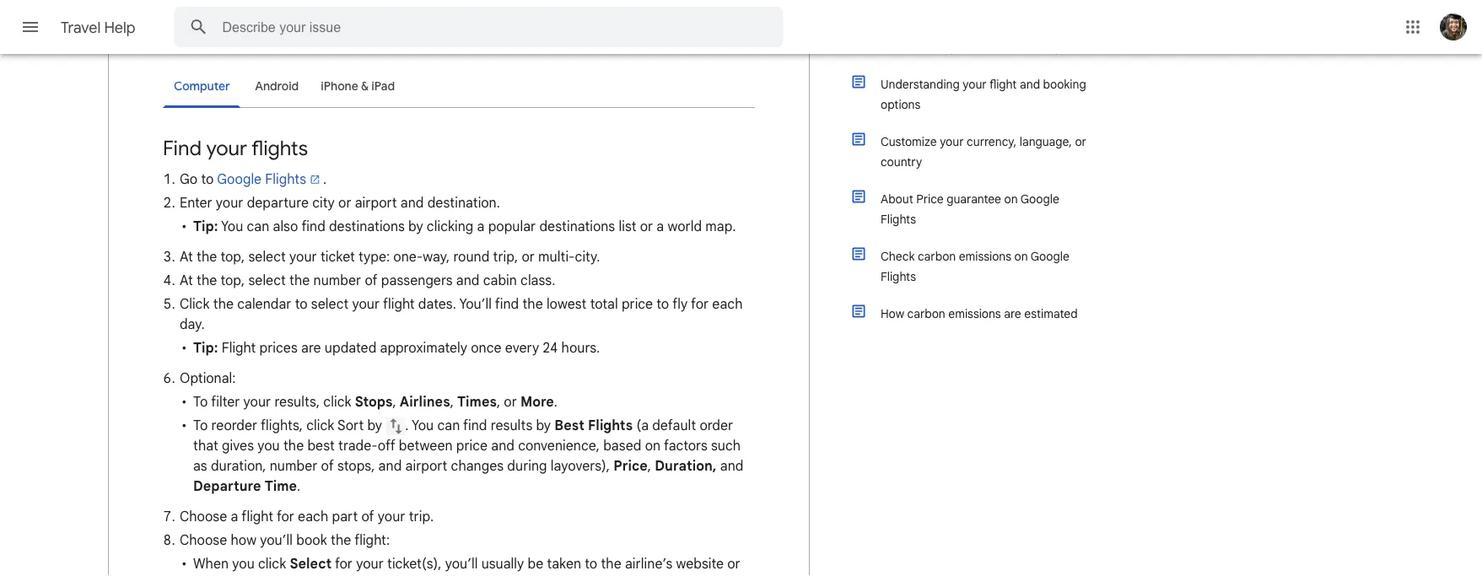 Task type: describe. For each thing, give the bounding box(es) containing it.
emissions for on
[[959, 249, 1012, 264]]

your inside enter your departure city or airport and destination. tip: you can also find destinations by clicking a popular destinations list or a world map.
[[216, 194, 243, 211]]

2 vertical spatial select
[[311, 295, 349, 312]]

iphone
[[321, 79, 358, 94]]

off
[[378, 437, 395, 454]]

stops,
[[338, 457, 375, 474]]

your right filter on the left of page
[[244, 393, 271, 410]]

find inside enter your departure city or airport and destination. tip: you can also find destinations by clicking a popular destinations list or a world map.
[[302, 218, 326, 235]]

filter
[[211, 393, 240, 410]]

list
[[619, 218, 637, 235]]

1 top, from the top
[[221, 248, 245, 265]]

country
[[881, 154, 922, 169]]

2 vertical spatial find
[[463, 417, 487, 434]]

dates.
[[418, 295, 456, 312]]

1 destinations from the left
[[329, 218, 405, 235]]

time
[[265, 478, 297, 495]]

are inside at the top, select your ticket type: one-way, round trip, or multi-city. at the top, select the number of passengers and cabin class. click the calendar to select your flight dates. you'll find the lowest total price to fly for each day. tip: flight prices are updated approximately once every 24 hours.
[[301, 339, 321, 356]]

one-
[[394, 248, 423, 265]]

travel inside for your ticket(s), you'll usually be taken to the airline's website or online travel agency to complete the transaction.
[[234, 576, 269, 576]]

to left fly
[[657, 295, 669, 312]]

or inside enter your departure city or airport and destination. tip: you can also find destinations by clicking a popular destinations list or a world map.
[[338, 194, 351, 211]]

clicking a
[[427, 218, 485, 235]]

no
[[379, 35, 395, 51]]

find
[[163, 135, 202, 161]]

check
[[881, 249, 915, 264]]

computer
[[174, 79, 230, 94]]

popular
[[488, 218, 536, 235]]

allows
[[256, 14, 294, 31]]

optional:
[[180, 370, 239, 386]]

than
[[483, 14, 512, 31]]

customize your currency, language, or country link
[[851, 123, 1095, 181]]

ticket(s),
[[387, 555, 442, 572]]

0 vertical spatial you'll
[[260, 532, 293, 549]]

google inside about price guarantee on google flights
[[1021, 192, 1060, 206]]

language,
[[1020, 134, 1072, 149]]

partnerships
[[264, 35, 342, 51]]

price inside at the top, select your ticket type: one-way, round trip, or multi-city. at the top, select the number of passengers and cabin class. click the calendar to select your flight dates. you'll find the lowest total price to fly for each day. tip: flight prices are updated approximately once every 24 hours.
[[622, 295, 653, 312]]

how to change or cancel your flight
[[881, 40, 1071, 54]]

on inside about price guarantee on google flights
[[1005, 192, 1018, 206]]

the inside '(a default order that gives you the best trade-off between price and convenience, based on factors such as duration, number of stops, and airport changes during layovers),'
[[283, 437, 304, 454]]

airlines
[[400, 393, 450, 410]]

to up partnerships
[[323, 14, 336, 31]]

to for to filter your results, click stops , airlines , times , or more .
[[193, 393, 208, 410]]

customize your currency, language, or country
[[881, 134, 1087, 169]]

booking
[[1043, 77, 1087, 92]]

search help center image
[[182, 10, 216, 44]]

find your flights
[[163, 135, 308, 161]]

transaction.
[[422, 576, 496, 576]]

and inside at the top, select your ticket type: one-way, round trip, or multi-city. at the top, select the number of passengers and cabin class. click the calendar to select your flight dates. you'll find the lowest total price to fly for each day. tip: flight prices are updated approximately once every 24 hours.
[[456, 272, 480, 289]]

usually
[[482, 555, 524, 572]]

your inside for your ticket(s), you'll usually be taken to the airline's website or online travel agency to complete the transaction.
[[356, 555, 384, 572]]

these
[[222, 35, 260, 51]]

about
[[881, 192, 914, 206]]

or inside customize your currency, language, or country
[[1075, 134, 1087, 149]]

. up best
[[554, 393, 558, 410]]

impact
[[398, 35, 441, 51]]

, up results
[[497, 393, 501, 410]]

price inside about price guarantee on google flights
[[917, 192, 944, 206]]

class.
[[521, 272, 556, 289]]

online inside google flights allows you to book flights from more than 300 airline and online travel agency partners. these partnerships have no impact on the ranking of offers suggested to you.
[[612, 14, 649, 31]]

0 vertical spatial are
[[1004, 306, 1022, 321]]

currency,
[[967, 134, 1017, 149]]

your left ticket
[[289, 248, 317, 265]]

of inside google flights allows you to book flights from more than 300 airline and online travel agency partners. these partnerships have no impact on the ranking of offers suggested to you.
[[537, 35, 549, 51]]

1 vertical spatial select
[[248, 272, 286, 289]]

to for to reorder flights, click sort by
[[193, 417, 208, 434]]

of inside '(a default order that gives you the best trade-off between price and convenience, based on factors such as duration, number of stops, and airport changes during layovers),'
[[321, 457, 334, 474]]

flight right the "a"
[[242, 508, 273, 525]]

1 vertical spatial for
[[277, 508, 294, 525]]

multi-
[[538, 248, 575, 265]]

airline
[[544, 14, 582, 31]]

ipad
[[372, 79, 395, 94]]

each inside at the top, select your ticket type: one-way, round trip, or multi-city. at the top, select the number of passengers and cabin class. click the calendar to select your flight dates. you'll find the lowest total price to fly for each day. tip: flight prices are updated approximately once every 24 hours.
[[712, 295, 743, 312]]

iphone & ipad link
[[310, 67, 406, 106]]

understanding your flight and booking options
[[881, 77, 1087, 112]]

or left 'cancel'
[[965, 40, 976, 54]]

or up results
[[504, 393, 517, 410]]

for your ticket(s), you'll usually be taken to the airline's website or online travel agency to complete the transaction.
[[193, 555, 741, 576]]

and inside google flights allows you to book flights from more than 300 airline and online travel agency partners. these partnerships have no impact on the ranking of offers suggested to you.
[[585, 14, 609, 31]]

calendar
[[237, 295, 292, 312]]

choose how you'll book the flight:
[[180, 532, 390, 549]]

travel
[[61, 18, 101, 38]]

ticket
[[321, 248, 355, 265]]

&
[[361, 79, 369, 94]]

airline's
[[625, 555, 673, 572]]

for inside at the top, select your ticket type: one-way, round trip, or multi-city. at the top, select the number of passengers and cabin class. click the calendar to select your flight dates. you'll find the lowest total price to fly for each day. tip: flight prices are updated approximately once every 24 hours.
[[691, 295, 709, 312]]

of inside at the top, select your ticket type: one-way, round trip, or multi-city. at the top, select the number of passengers and cabin class. click the calendar to select your flight dates. you'll find the lowest total price to fly for each day. tip: flight prices are updated approximately once every 24 hours.
[[365, 272, 378, 289]]

google inside google flights allows you to book flights from more than 300 airline and online travel agency partners. these partnerships have no impact on the ranking of offers suggested to you.
[[163, 14, 208, 31]]

results,
[[275, 393, 320, 410]]

reorder
[[211, 417, 258, 434]]

iphone & ipad
[[321, 79, 395, 94]]

change
[[922, 40, 962, 54]]

book inside google flights allows you to book flights from more than 300 airline and online travel agency partners. these partnerships have no impact on the ranking of offers suggested to you.
[[340, 14, 370, 31]]

tip: inside enter your departure city or airport and destination. tip: you can also find destinations by clicking a popular destinations list or a world map.
[[193, 218, 218, 235]]

about price guarantee on google flights link
[[851, 181, 1095, 238]]

type:
[[359, 248, 390, 265]]

flight up booking
[[1044, 40, 1071, 54]]

price inside '(a default order that gives you the best trade-off between price and convenience, based on factors such as duration, number of stops, and airport changes during layovers),'
[[456, 437, 488, 454]]

ranking
[[487, 35, 533, 51]]

fly
[[673, 295, 688, 312]]

2 vertical spatial you
[[232, 555, 255, 572]]

to inside how to change or cancel your flight link
[[908, 40, 919, 54]]

how carbon emissions are estimated
[[881, 306, 1078, 321]]

flights inside about price guarantee on google flights
[[881, 212, 916, 227]]

by for to reorder flights, click sort by
[[367, 417, 382, 434]]

trip.
[[409, 508, 434, 525]]

city.
[[575, 248, 600, 265]]

agency inside google flights allows you to book flights from more than 300 airline and online travel agency partners. these partnerships have no impact on the ranking of offers suggested to you.
[[691, 14, 736, 31]]

click
[[180, 295, 210, 312]]

2 at from the top
[[180, 272, 193, 289]]

your up go to google flights
[[206, 135, 247, 161]]

to left you.
[[662, 35, 674, 51]]

to reorder flights, click sort by
[[193, 417, 386, 434]]

during
[[507, 457, 547, 474]]

when
[[193, 555, 229, 572]]

on inside check carbon emissions on google flights
[[1015, 249, 1028, 264]]

how
[[231, 532, 257, 549]]

0 horizontal spatial book
[[296, 532, 327, 549]]

way,
[[423, 248, 450, 265]]

that
[[193, 437, 218, 454]]

prices
[[260, 339, 298, 356]]

(a
[[637, 417, 649, 434]]

website
[[676, 555, 724, 572]]

, left airlines
[[393, 393, 396, 410]]

flight:
[[355, 532, 390, 549]]

more
[[448, 14, 480, 31]]

, left times on the bottom
[[450, 393, 454, 410]]

android link
[[244, 67, 310, 106]]

default
[[652, 417, 696, 434]]

your right 'cancel'
[[1017, 40, 1041, 54]]

main menu image
[[20, 17, 41, 37]]

how for how carbon emissions are estimated
[[881, 306, 905, 321]]

android
[[255, 79, 299, 94]]

airport inside enter your departure city or airport and destination. tip: you can also find destinations by clicking a popular destinations list or a world map.
[[355, 194, 397, 211]]

map.
[[706, 218, 736, 235]]

or inside for your ticket(s), you'll usually be taken to the airline's website or online travel agency to complete the transaction.
[[727, 555, 741, 572]]

or inside at the top, select your ticket type: one-way, round trip, or multi-city. at the top, select the number of passengers and cabin class. click the calendar to select your flight dates. you'll find the lowest total price to fly for each day. tip: flight prices are updated approximately once every 24 hours.
[[522, 248, 535, 265]]

also
[[273, 218, 298, 235]]

go to google flights
[[180, 170, 306, 187]]

(a default order that gives you the best trade-off between price and convenience, based on factors such as duration, number of stops, and airport changes during layovers),
[[193, 417, 741, 474]]



Task type: vqa. For each thing, say whether or not it's contained in the screenshot.
topmost each
yes



Task type: locate. For each thing, give the bounding box(es) containing it.
price right "about"
[[917, 192, 944, 206]]

layovers),
[[551, 457, 610, 474]]

choose for choose a flight for each part of your trip.
[[180, 508, 227, 525]]

0 vertical spatial airport
[[355, 194, 397, 211]]

each left part at left
[[298, 508, 328, 525]]

on inside '(a default order that gives you the best trade-off between price and convenience, based on factors such as duration, number of stops, and airport changes during layovers),'
[[645, 437, 661, 454]]

enter your departure city or airport and destination. tip: you can also find destinations by clicking a popular destinations list or a world map.
[[180, 194, 736, 235]]

google up partners.
[[163, 14, 208, 31]]

tip: down 'enter'
[[193, 218, 218, 235]]

partners.
[[163, 35, 219, 51]]

you up partnerships
[[298, 14, 320, 31]]

you inside '(a default order that gives you the best trade-off between price and convenience, based on factors such as duration, number of stops, and airport changes during layovers),'
[[258, 437, 280, 454]]

hours.
[[562, 339, 600, 356]]

world
[[668, 218, 702, 235]]

1 horizontal spatial airport
[[405, 457, 448, 474]]

2 destinations from the left
[[540, 218, 615, 235]]

trade-
[[338, 437, 378, 454]]

0 horizontal spatial by
[[367, 417, 382, 434]]

are left the estimated
[[1004, 306, 1022, 321]]

updated
[[325, 339, 377, 356]]

1 vertical spatial book
[[296, 532, 327, 549]]

0 vertical spatial tip:
[[193, 218, 218, 235]]

and inside enter your departure city or airport and destination. tip: you can also find destinations by clicking a popular destinations list or a world map.
[[401, 194, 424, 211]]

can
[[247, 218, 269, 235], [437, 417, 460, 434]]

flights up the google flights link
[[251, 135, 308, 161]]

as
[[193, 457, 207, 474]]

when you click select
[[193, 555, 332, 572]]

can up between
[[437, 417, 460, 434]]

have
[[346, 35, 375, 51]]

travel down when you click select
[[234, 576, 269, 576]]

your up complete
[[356, 555, 384, 572]]

carbon for how
[[908, 306, 946, 321]]

1 vertical spatial are
[[301, 339, 321, 356]]

1 vertical spatial online
[[193, 576, 230, 576]]

of right part at left
[[361, 508, 374, 525]]

0 vertical spatial choose
[[180, 508, 227, 525]]

or right website
[[727, 555, 741, 572]]

tab list
[[163, 67, 755, 108]]

at
[[180, 248, 193, 265], [180, 272, 193, 289]]

airport down between
[[405, 457, 448, 474]]

1 to from the top
[[193, 393, 208, 410]]

by down more
[[536, 417, 551, 434]]

0 horizontal spatial you
[[221, 218, 243, 235]]

1 vertical spatial price
[[456, 437, 488, 454]]

and left destination.
[[401, 194, 424, 211]]

estimated
[[1025, 306, 1078, 321]]

1 vertical spatial you
[[412, 417, 434, 434]]

1 how from the top
[[881, 40, 905, 54]]

2 how from the top
[[881, 306, 905, 321]]

or right language, on the top
[[1075, 134, 1087, 149]]

to right 'go'
[[201, 170, 214, 187]]

carbon inside check carbon emissions on google flights
[[918, 249, 956, 264]]

of down 300
[[537, 35, 549, 51]]

be
[[528, 555, 544, 572]]

flight down 'cancel'
[[990, 77, 1017, 92]]

on right guarantee
[[1005, 192, 1018, 206]]

0 horizontal spatial destinations
[[329, 218, 405, 235]]

book up have
[[340, 14, 370, 31]]

0 vertical spatial to
[[193, 393, 208, 410]]

check carbon emissions on google flights
[[881, 249, 1070, 284]]

round
[[453, 248, 490, 265]]

1 horizontal spatial book
[[340, 14, 370, 31]]

tip: inside at the top, select your ticket type: one-way, round trip, or multi-city. at the top, select the number of passengers and cabin class. click the calendar to select your flight dates. you'll find the lowest total price to fly for each day. tip: flight prices are updated approximately once every 24 hours.
[[193, 339, 218, 356]]

1 vertical spatial price
[[614, 457, 648, 474]]

you up between
[[412, 417, 434, 434]]

or a
[[640, 218, 664, 235]]

you down flights,
[[258, 437, 280, 454]]

, inside price , duration, and departure time .
[[648, 457, 651, 474]]

emissions for are
[[949, 306, 1001, 321]]

2 vertical spatial click
[[258, 555, 286, 572]]

choose left the "a"
[[180, 508, 227, 525]]

0 horizontal spatial agency
[[272, 576, 317, 576]]

1 horizontal spatial by
[[408, 218, 423, 235]]

1 vertical spatial flights
[[251, 135, 308, 161]]

destinations up 'type:'
[[329, 218, 405, 235]]

taken
[[547, 555, 582, 572]]

on down "more"
[[444, 35, 460, 51]]

tip:
[[193, 218, 218, 235], [193, 339, 218, 356]]

choose a flight for each part of your trip.
[[180, 508, 434, 525]]

0 vertical spatial agency
[[691, 14, 736, 31]]

duration,
[[211, 457, 266, 474]]

you'll up transaction.
[[445, 555, 478, 572]]

number inside '(a default order that gives you the best trade-off between price and convenience, based on factors such as duration, number of stops, and airport changes during layovers),'
[[270, 457, 318, 474]]

or
[[965, 40, 976, 54], [1075, 134, 1087, 149], [338, 194, 351, 211], [522, 248, 535, 265], [504, 393, 517, 410], [727, 555, 741, 572]]

. up choose a flight for each part of your trip.
[[297, 478, 301, 495]]

flights down "about"
[[881, 212, 916, 227]]

0 vertical spatial find
[[302, 218, 326, 235]]

flights inside google flights allows you to book flights from more than 300 airline and online travel agency partners. these partnerships have no impact on the ranking of offers suggested to you.
[[374, 14, 412, 31]]

your up updated
[[352, 295, 380, 312]]

how up understanding
[[881, 40, 905, 54]]

2 horizontal spatial for
[[691, 295, 709, 312]]

departure
[[247, 194, 309, 211]]

how down check on the right
[[881, 306, 905, 321]]

1 vertical spatial can
[[437, 417, 460, 434]]

click up best
[[306, 417, 335, 434]]

flights up departure
[[265, 170, 306, 187]]

1 vertical spatial choose
[[180, 532, 227, 549]]

and down round
[[456, 272, 480, 289]]

online down when
[[193, 576, 230, 576]]

1 horizontal spatial online
[[612, 14, 649, 31]]

online inside for your ticket(s), you'll usually be taken to the airline's website or online travel agency to complete the transaction.
[[193, 576, 230, 576]]

of down best
[[321, 457, 334, 474]]

travel help link
[[61, 7, 139, 49]]

1 vertical spatial carbon
[[908, 306, 946, 321]]

book
[[340, 14, 370, 31], [296, 532, 327, 549]]

1 horizontal spatial you'll
[[445, 555, 478, 572]]

google down find your flights
[[217, 170, 262, 187]]

1 horizontal spatial agency
[[691, 14, 736, 31]]

2 top, from the top
[[221, 272, 245, 289]]

1 horizontal spatial you
[[258, 437, 280, 454]]

customize
[[881, 134, 937, 149]]

you'll
[[459, 295, 492, 312]]

number down ticket
[[314, 272, 361, 289]]

0 vertical spatial top,
[[221, 248, 245, 265]]

click up sort
[[323, 393, 352, 410]]

airport inside '(a default order that gives you the best trade-off between price and convenience, based on factors such as duration, number of stops, and airport changes during layovers),'
[[405, 457, 448, 474]]

price
[[622, 295, 653, 312], [456, 437, 488, 454]]

trip,
[[493, 248, 518, 265]]

1 vertical spatial top,
[[221, 272, 245, 289]]

for right fly
[[691, 295, 709, 312]]

flight down passengers
[[383, 295, 415, 312]]

or right the trip,
[[522, 248, 535, 265]]

best
[[555, 417, 585, 434]]

1 vertical spatial find
[[495, 295, 519, 312]]

and up offers on the left top
[[585, 14, 609, 31]]

based
[[603, 437, 642, 454]]

0 vertical spatial click
[[323, 393, 352, 410]]

flights up based
[[588, 417, 633, 434]]

you'll up when you click select
[[260, 532, 293, 549]]

can inside enter your departure city or airport and destination. tip: you can also find destinations by clicking a popular destinations list or a world map.
[[247, 218, 269, 235]]

your inside customize your currency, language, or country
[[940, 134, 964, 149]]

from
[[416, 14, 445, 31]]

travel inside google flights allows you to book flights from more than 300 airline and online travel agency partners. these partnerships have no impact on the ranking of offers suggested to you.
[[653, 14, 688, 31]]

number inside at the top, select your ticket type: one-way, round trip, or multi-city. at the top, select the number of passengers and cabin class. click the calendar to select your flight dates. you'll find the lowest total price to fly for each day. tip: flight prices are updated approximately once every 24 hours.
[[314, 272, 361, 289]]

1 vertical spatial click
[[306, 417, 335, 434]]

stops
[[355, 393, 393, 410]]

0 vertical spatial can
[[247, 218, 269, 235]]

flights down check on the right
[[881, 269, 916, 284]]

1 horizontal spatial for
[[335, 555, 353, 572]]

flights inside google flights allows you to book flights from more than 300 airline and online travel agency partners. these partnerships have no impact on the ranking of offers suggested to you.
[[211, 14, 252, 31]]

0 horizontal spatial you
[[232, 555, 255, 572]]

cabin
[[483, 272, 517, 289]]

to left change
[[908, 40, 919, 54]]

1 vertical spatial to
[[193, 417, 208, 434]]

0 vertical spatial emissions
[[959, 249, 1012, 264]]

0 vertical spatial for
[[691, 295, 709, 312]]

1 choose from the top
[[180, 508, 227, 525]]

to right taken
[[585, 555, 598, 572]]

you
[[221, 218, 243, 235], [412, 417, 434, 434]]

you down go to google flights
[[221, 218, 243, 235]]

on inside google flights allows you to book flights from more than 300 airline and online travel agency partners. these partnerships have no impact on the ranking of offers suggested to you.
[[444, 35, 460, 51]]

on down (a at the left bottom of page
[[645, 437, 661, 454]]

google flights allows you to book flights from more than 300 airline and online travel agency partners. these partnerships have no impact on the ranking of offers suggested to you.
[[163, 14, 736, 51]]

agency inside for your ticket(s), you'll usually be taken to the airline's website or online travel agency to complete the transaction.
[[272, 576, 317, 576]]

0 vertical spatial online
[[612, 14, 649, 31]]

find down times on the bottom
[[463, 417, 487, 434]]

1 tip: from the top
[[193, 218, 218, 235]]

sort
[[338, 417, 364, 434]]

help
[[104, 18, 135, 38]]

1 vertical spatial you
[[258, 437, 280, 454]]

your
[[1017, 40, 1041, 54], [963, 77, 987, 92], [940, 134, 964, 149], [206, 135, 247, 161], [216, 194, 243, 211], [289, 248, 317, 265], [352, 295, 380, 312], [244, 393, 271, 410], [378, 508, 405, 525], [356, 555, 384, 572]]

on up the estimated
[[1015, 249, 1028, 264]]

,
[[393, 393, 396, 410], [450, 393, 454, 410], [497, 393, 501, 410], [648, 457, 651, 474]]

carbon right check on the right
[[918, 249, 956, 264]]

computer link
[[163, 67, 241, 108]]

by for . you can find results by best flights
[[536, 417, 551, 434]]

0 horizontal spatial price
[[614, 457, 648, 474]]

your down how to change or cancel your flight
[[963, 77, 987, 92]]

1 horizontal spatial price
[[622, 295, 653, 312]]

emissions inside check carbon emissions on google flights
[[959, 249, 1012, 264]]

1 horizontal spatial travel
[[653, 14, 688, 31]]

results
[[491, 417, 533, 434]]

price up "changes" on the left
[[456, 437, 488, 454]]

find
[[302, 218, 326, 235], [495, 295, 519, 312], [463, 417, 487, 434]]

1 horizontal spatial each
[[712, 295, 743, 312]]

flight inside understanding your flight and booking options
[[990, 77, 1017, 92]]

0 horizontal spatial are
[[301, 339, 321, 356]]

select
[[290, 555, 332, 572]]

price right total
[[622, 295, 653, 312]]

find down city
[[302, 218, 326, 235]]

carbon for check
[[918, 249, 956, 264]]

find down cabin
[[495, 295, 519, 312]]

0 vertical spatial select
[[248, 248, 286, 265]]

flight
[[222, 339, 256, 356]]

google flights link
[[217, 170, 323, 187]]

2 vertical spatial for
[[335, 555, 353, 572]]

0 vertical spatial how
[[881, 40, 905, 54]]

1 vertical spatial tip:
[[193, 339, 218, 356]]

to right calendar
[[295, 295, 308, 312]]

number
[[314, 272, 361, 289], [270, 457, 318, 474]]

0 vertical spatial book
[[340, 14, 370, 31]]

book up select
[[296, 532, 327, 549]]

0 vertical spatial you
[[221, 218, 243, 235]]

0 horizontal spatial each
[[298, 508, 328, 525]]

your left the trip. at the bottom left
[[378, 508, 405, 525]]

how carbon emissions are estimated link
[[851, 295, 1095, 332]]

0 vertical spatial you
[[298, 14, 320, 31]]

google inside check carbon emissions on google flights
[[1031, 249, 1070, 264]]

you'll inside for your ticket(s), you'll usually be taken to the airline's website or online travel agency to complete the transaction.
[[445, 555, 478, 572]]

1 vertical spatial travel
[[234, 576, 269, 576]]

2 choose from the top
[[180, 532, 227, 549]]

carbon down check on the right
[[908, 306, 946, 321]]

0 horizontal spatial online
[[193, 576, 230, 576]]

None search field
[[174, 7, 784, 47]]

1 vertical spatial at
[[180, 272, 193, 289]]

and down such
[[720, 457, 744, 474]]

your left currency,
[[940, 134, 964, 149]]

2 horizontal spatial by
[[536, 417, 551, 434]]

1 horizontal spatial are
[[1004, 306, 1022, 321]]

to down select
[[321, 576, 334, 576]]

1 horizontal spatial find
[[463, 417, 487, 434]]

and left booking
[[1020, 77, 1040, 92]]

part
[[332, 508, 358, 525]]

on
[[444, 35, 460, 51], [1005, 192, 1018, 206], [1015, 249, 1028, 264], [645, 437, 661, 454]]

or right city
[[338, 194, 351, 211]]

select up calendar
[[248, 272, 286, 289]]

how for how to change or cancel your flight
[[881, 40, 905, 54]]

guarantee
[[947, 192, 1002, 206]]

0 vertical spatial travel
[[653, 14, 688, 31]]

changes
[[451, 457, 504, 474]]

0 vertical spatial flights
[[374, 14, 412, 31]]

1 horizontal spatial can
[[437, 417, 460, 434]]

cancel
[[979, 40, 1014, 54]]

0 vertical spatial number
[[314, 272, 361, 289]]

1 vertical spatial each
[[298, 508, 328, 525]]

0 horizontal spatial price
[[456, 437, 488, 454]]

top,
[[221, 248, 245, 265], [221, 272, 245, 289]]

1 vertical spatial number
[[270, 457, 318, 474]]

and down results
[[491, 437, 515, 454]]

0 horizontal spatial for
[[277, 508, 294, 525]]

google down language, on the top
[[1021, 192, 1060, 206]]

the
[[463, 35, 484, 51], [197, 248, 217, 265], [197, 272, 217, 289], [289, 272, 310, 289], [213, 295, 234, 312], [523, 295, 543, 312], [283, 437, 304, 454], [331, 532, 351, 549], [601, 555, 622, 572], [398, 576, 419, 576]]

0 horizontal spatial find
[[302, 218, 326, 235]]

1 vertical spatial you'll
[[445, 555, 478, 572]]

0 horizontal spatial can
[[247, 218, 269, 235]]

by up one-
[[408, 218, 423, 235]]

destinations up city. in the top of the page
[[540, 218, 615, 235]]

1 vertical spatial airport
[[405, 457, 448, 474]]

find inside at the top, select your ticket type: one-way, round trip, or multi-city. at the top, select the number of passengers and cabin class. click the calendar to select your flight dates. you'll find the lowest total price to fly for each day. tip: flight prices are updated approximately once every 24 hours.
[[495, 295, 519, 312]]

google up the estimated
[[1031, 249, 1070, 264]]

1 at from the top
[[180, 248, 193, 265]]

1 vertical spatial how
[[881, 306, 905, 321]]

to left filter on the left of page
[[193, 393, 208, 410]]

0 vertical spatial carbon
[[918, 249, 956, 264]]

tab list containing computer
[[163, 67, 755, 108]]

flight inside at the top, select your ticket type: one-way, round trip, or multi-city. at the top, select the number of passengers and cabin class. click the calendar to select your flight dates. you'll find the lowest total price to fly for each day. tip: flight prices are updated approximately once every 24 hours.
[[383, 295, 415, 312]]

you.
[[678, 35, 704, 51]]

every
[[505, 339, 539, 356]]

flights up these on the top of the page
[[211, 14, 252, 31]]

0 vertical spatial each
[[712, 295, 743, 312]]

flights up no
[[374, 14, 412, 31]]

you'll
[[260, 532, 293, 549], [445, 555, 478, 572]]

2 tip: from the top
[[193, 339, 218, 356]]

options
[[881, 97, 921, 112]]

are
[[1004, 306, 1022, 321], [301, 339, 321, 356]]

0 horizontal spatial flights
[[251, 135, 308, 161]]

flights inside check carbon emissions on google flights
[[881, 269, 916, 284]]

2 horizontal spatial you
[[298, 14, 320, 31]]

destination.
[[428, 194, 500, 211]]

for inside for your ticket(s), you'll usually be taken to the airline's website or online travel agency to complete the transaction.
[[335, 555, 353, 572]]

the inside google flights allows you to book flights from more than 300 airline and online travel agency partners. these partnerships have no impact on the ranking of offers suggested to you.
[[463, 35, 484, 51]]

1 vertical spatial agency
[[272, 576, 317, 576]]

0 vertical spatial at
[[180, 248, 193, 265]]

. inside price , duration, and departure time .
[[297, 478, 301, 495]]

google
[[163, 14, 208, 31], [217, 170, 262, 187], [1021, 192, 1060, 206], [1031, 249, 1070, 264]]

0 horizontal spatial airport
[[355, 194, 397, 211]]

Describe your issue text field
[[222, 8, 741, 46]]

0 horizontal spatial you'll
[[260, 532, 293, 549]]

order
[[700, 417, 733, 434]]

approximately
[[380, 339, 468, 356]]

agency down select
[[272, 576, 317, 576]]

0 vertical spatial price
[[622, 295, 653, 312]]

by inside enter your departure city or airport and destination. tip: you can also find destinations by clicking a popular destinations list or a world map.
[[408, 218, 423, 235]]

, left duration,
[[648, 457, 651, 474]]

. up city
[[323, 170, 327, 187]]

travel
[[653, 14, 688, 31], [234, 576, 269, 576]]

understanding
[[881, 77, 960, 92]]

and down off
[[379, 457, 402, 474]]

you down how
[[232, 555, 255, 572]]

300
[[515, 14, 541, 31]]

1 horizontal spatial you
[[412, 417, 434, 434]]

1 vertical spatial emissions
[[949, 306, 1001, 321]]

and inside understanding your flight and booking options
[[1020, 77, 1040, 92]]

2 horizontal spatial find
[[495, 295, 519, 312]]

can left also
[[247, 218, 269, 235]]

0 vertical spatial price
[[917, 192, 944, 206]]

2 to from the top
[[193, 417, 208, 434]]

you inside google flights allows you to book flights from more than 300 airline and online travel agency partners. these partnerships have no impact on the ranking of offers suggested to you.
[[298, 14, 320, 31]]

24
[[543, 339, 558, 356]]

price inside price , duration, and departure time .
[[614, 457, 648, 474]]

of down 'type:'
[[365, 272, 378, 289]]

1 horizontal spatial price
[[917, 192, 944, 206]]

and inside price , duration, and departure time .
[[720, 457, 744, 474]]

passengers
[[381, 272, 453, 289]]

price
[[917, 192, 944, 206], [614, 457, 648, 474]]

your inside understanding your flight and booking options
[[963, 77, 987, 92]]

choose for choose how you'll book the flight:
[[180, 532, 227, 549]]

1 horizontal spatial flights
[[374, 14, 412, 31]]

you inside enter your departure city or airport and destination. tip: you can also find destinations by clicking a popular destinations list or a world map.
[[221, 218, 243, 235]]

emissions down check carbon emissions on google flights link
[[949, 306, 1001, 321]]

day.
[[180, 316, 205, 332]]

0 horizontal spatial travel
[[234, 576, 269, 576]]

offers
[[553, 35, 589, 51]]

total
[[590, 295, 618, 312]]

1 horizontal spatial destinations
[[540, 218, 615, 235]]

for up 'choose how you'll book the flight:'
[[277, 508, 294, 525]]

. up between
[[405, 417, 409, 434]]

travel up you.
[[653, 14, 688, 31]]



